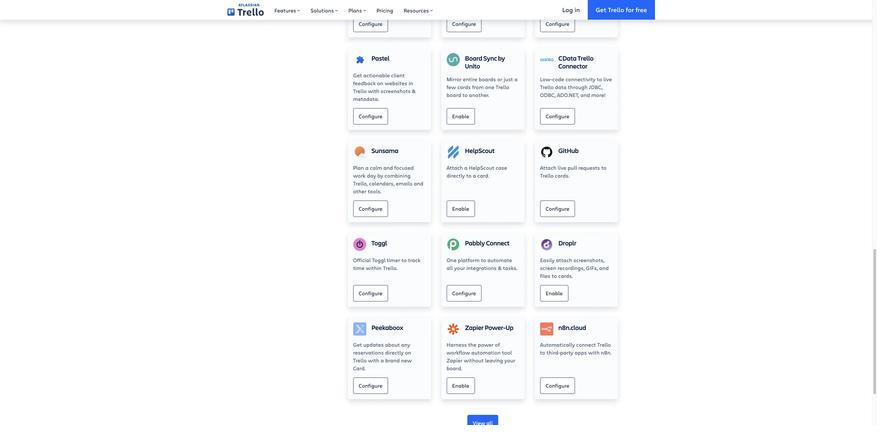 Task type: vqa. For each thing, say whether or not it's contained in the screenshot.


Task type: describe. For each thing, give the bounding box(es) containing it.
tool
[[502, 350, 512, 356]]

github
[[559, 146, 579, 155]]

time
[[353, 265, 365, 272]]

with for peekaboox
[[368, 357, 380, 364]]

pricing
[[377, 7, 393, 14]]

party
[[560, 350, 574, 356]]

entire
[[463, 76, 478, 83]]

board.
[[447, 365, 462, 372]]

cdata trello connector
[[559, 54, 594, 71]]

on inside get actionable client feedback on websites in trello with screenshots & metadata.
[[377, 80, 384, 87]]

timer
[[387, 257, 400, 264]]

from
[[472, 84, 484, 91]]

configure link for peekaboox
[[353, 378, 388, 395]]

plans
[[349, 7, 362, 14]]

automatically connect trello to third-party apps with n8n.
[[540, 342, 612, 356]]

trello inside "low-code connectivity to live trello data through jdbc, odbc, ado.net, and more!"
[[540, 84, 554, 91]]

trello inside get actionable client feedback on websites in trello with screenshots & metadata.
[[353, 88, 367, 95]]

or
[[497, 76, 503, 83]]

odbc,
[[540, 92, 556, 99]]

configure link for cdata trello connector
[[540, 108, 575, 125]]

requests
[[579, 165, 600, 171]]

tasks.
[[503, 265, 518, 272]]

one
[[447, 257, 457, 264]]

about
[[385, 342, 400, 349]]

sync
[[484, 54, 497, 63]]

by inside plan a calm and focused work day by combining trello, calendars, emails and other tools.
[[378, 172, 383, 179]]

features button
[[269, 0, 305, 20]]

trello inside attach live pull requests to trello cards.
[[540, 172, 554, 179]]

a inside get updates about any reservations directly on trello with a brand new card.
[[381, 357, 384, 364]]

case
[[496, 165, 507, 171]]

code
[[552, 76, 564, 83]]

directly inside get updates about any reservations directly on trello with a brand new card.
[[385, 350, 404, 356]]

workflow
[[447, 350, 470, 356]]

day
[[367, 172, 376, 179]]

connect
[[576, 342, 596, 349]]

0 vertical spatial zapier
[[465, 324, 484, 333]]

features
[[274, 7, 296, 14]]

trello.
[[383, 265, 398, 272]]

to inside official toggl timer to track time within trello.
[[402, 257, 407, 264]]

enable for zapier power-up
[[452, 382, 469, 389]]

enable link for board sync by unito
[[447, 108, 475, 125]]

automate
[[488, 257, 512, 264]]

apps
[[575, 350, 587, 356]]

without
[[464, 357, 484, 364]]

get updates about any reservations directly on trello with a brand new card.
[[353, 342, 412, 372]]

solutions
[[311, 7, 334, 14]]

trello inside the mirror entire boards or just a few cards from one trello board to another.
[[496, 84, 509, 91]]

configure for n8n.cloud
[[546, 382, 570, 389]]

helpscout inside 'attach a helpscout case directly to a card.'
[[469, 165, 495, 171]]

one platform to automate all your integrations & tasks.
[[447, 257, 518, 272]]

new
[[401, 357, 412, 364]]

boards
[[479, 76, 496, 83]]

get for peekaboox
[[353, 342, 362, 349]]

metadata.
[[353, 96, 379, 103]]

reservations
[[353, 350, 384, 356]]

cards. inside attach live pull requests to trello cards.
[[555, 172, 570, 179]]

screen
[[540, 265, 556, 272]]

updates
[[363, 342, 384, 349]]

toggl inside official toggl timer to track time within trello.
[[372, 257, 386, 264]]

configure for github
[[546, 205, 570, 212]]

pastel
[[372, 54, 390, 63]]

jdbc,
[[589, 84, 603, 91]]

low-code connectivity to live trello data through jdbc, odbc, ado.net, and more!
[[540, 76, 612, 99]]

calm
[[370, 165, 382, 171]]

configure for cdata trello connector
[[546, 113, 570, 120]]

pricing link
[[371, 0, 399, 20]]

pabbly connect
[[465, 239, 510, 248]]

connect
[[486, 239, 510, 248]]

peekaboox
[[372, 324, 403, 333]]

automation
[[471, 350, 501, 356]]

resources
[[404, 7, 429, 14]]

brand
[[385, 357, 400, 364]]

cards
[[457, 84, 471, 91]]

mirror
[[447, 76, 462, 83]]

live inside attach live pull requests to trello cards.
[[558, 165, 567, 171]]

feedback
[[353, 80, 376, 87]]

configure for peekaboox
[[359, 382, 383, 389]]

to inside automatically connect trello to third-party apps with n8n.
[[540, 350, 545, 356]]

enable link for helpscout
[[447, 201, 475, 217]]

plan a calm and focused work day by combining trello, calendars, emails and other tools.
[[353, 165, 424, 195]]

other
[[353, 188, 367, 195]]

enable link for droplr
[[540, 286, 568, 302]]

just
[[504, 76, 513, 83]]

ado.net,
[[557, 92, 579, 99]]

get for pastel
[[353, 72, 362, 79]]

plans button
[[343, 0, 371, 20]]

power
[[478, 342, 494, 349]]

a inside plan a calm and focused work day by combining trello, calendars, emails and other tools.
[[365, 165, 369, 171]]

attach for helpscout
[[447, 165, 463, 171]]

unito
[[465, 62, 480, 71]]

enable link for zapier power-up
[[447, 378, 475, 395]]

up
[[506, 324, 514, 333]]

sunsama
[[372, 146, 399, 155]]

pabbly
[[465, 239, 485, 248]]

of
[[495, 342, 500, 349]]

attach live pull requests to trello cards.
[[540, 165, 607, 179]]

configure link for pabbly connect
[[447, 286, 482, 302]]

through
[[568, 84, 588, 91]]

zapier power-up
[[465, 324, 514, 333]]

the
[[468, 342, 477, 349]]

low-
[[540, 76, 552, 83]]

& inside get actionable client feedback on websites in trello with screenshots & metadata.
[[412, 88, 416, 95]]

with for pastel
[[368, 88, 380, 95]]

resources button
[[399, 0, 438, 20]]

plan
[[353, 165, 364, 171]]

official toggl timer to track time within trello.
[[353, 257, 421, 272]]

few
[[447, 84, 456, 91]]

card.
[[478, 172, 489, 179]]

emails
[[396, 180, 413, 187]]

mirror entire boards or just a few cards from one trello board to another.
[[447, 76, 518, 99]]



Task type: locate. For each thing, give the bounding box(es) containing it.
to up the integrations
[[481, 257, 486, 264]]

connector
[[559, 62, 588, 71]]

configure for toggl
[[359, 290, 383, 297]]

to down cards
[[463, 92, 468, 99]]

configure link for pastel
[[353, 108, 388, 125]]

to inside the mirror entire boards or just a few cards from one trello board to another.
[[463, 92, 468, 99]]

by inside board sync by unito
[[498, 54, 505, 63]]

get inside get actionable client feedback on websites in trello with screenshots & metadata.
[[353, 72, 362, 79]]

harness
[[447, 342, 467, 349]]

1 vertical spatial with
[[588, 350, 600, 356]]

attach for github
[[540, 165, 557, 171]]

integrations
[[467, 265, 497, 272]]

card.
[[353, 365, 366, 372]]

files
[[540, 273, 551, 280]]

with inside automatically connect trello to third-party apps with n8n.
[[588, 350, 600, 356]]

enable for helpscout
[[452, 205, 469, 212]]

get trello for free link
[[588, 0, 655, 20]]

get actionable client feedback on websites in trello with screenshots & metadata.
[[353, 72, 416, 103]]

cards. down the pull
[[555, 172, 570, 179]]

with inside get actionable client feedback on websites in trello with screenshots & metadata.
[[368, 88, 380, 95]]

with inside get updates about any reservations directly on trello with a brand new card.
[[368, 357, 380, 364]]

0 horizontal spatial zapier
[[447, 357, 463, 364]]

board sync by unito
[[465, 54, 505, 71]]

1 attach from the left
[[447, 165, 463, 171]]

with down reservations
[[368, 357, 380, 364]]

any
[[401, 342, 410, 349]]

1 vertical spatial &
[[498, 265, 502, 272]]

1 vertical spatial your
[[505, 357, 515, 364]]

0 horizontal spatial your
[[454, 265, 465, 272]]

your inside one platform to automate all your integrations & tasks.
[[454, 265, 465, 272]]

get up the feedback
[[353, 72, 362, 79]]

cards. down the recordings,
[[558, 273, 573, 280]]

1 horizontal spatial zapier
[[465, 324, 484, 333]]

0 horizontal spatial attach
[[447, 165, 463, 171]]

in
[[575, 5, 580, 14], [409, 80, 413, 87]]

live left the pull
[[558, 165, 567, 171]]

automatically
[[540, 342, 575, 349]]

work
[[353, 172, 366, 179]]

1 vertical spatial helpscout
[[469, 165, 495, 171]]

on down actionable
[[377, 80, 384, 87]]

to left third-
[[540, 350, 545, 356]]

live up "more!"
[[604, 76, 612, 83]]

cards. inside easily attach screenshots, screen recordings, gifs, and files to cards.
[[558, 273, 573, 280]]

by
[[498, 54, 505, 63], [378, 172, 383, 179]]

helpscout up card.
[[469, 165, 495, 171]]

trello,
[[353, 180, 368, 187]]

screenshots
[[381, 88, 411, 95]]

all
[[447, 265, 453, 272]]

to inside one platform to automate all your integrations & tasks.
[[481, 257, 486, 264]]

to inside easily attach screenshots, screen recordings, gifs, and files to cards.
[[552, 273, 557, 280]]

client
[[391, 72, 405, 79]]

1 vertical spatial on
[[405, 350, 411, 356]]

log in link
[[555, 0, 588, 20]]

easily attach screenshots, screen recordings, gifs, and files to cards.
[[540, 257, 609, 280]]

easily
[[540, 257, 555, 264]]

attach
[[556, 257, 572, 264]]

combining
[[385, 172, 411, 179]]

in inside get actionable client feedback on websites in trello with screenshots & metadata.
[[409, 80, 413, 87]]

a
[[515, 76, 518, 83], [365, 165, 369, 171], [464, 165, 468, 171], [473, 172, 476, 179], [381, 357, 384, 364]]

on
[[377, 80, 384, 87], [405, 350, 411, 356]]

directly inside 'attach a helpscout case directly to a card.'
[[447, 172, 465, 179]]

another.
[[469, 92, 489, 99]]

enable for droplr
[[546, 290, 563, 297]]

0 horizontal spatial in
[[409, 80, 413, 87]]

1 horizontal spatial your
[[505, 357, 515, 364]]

to right requests
[[601, 165, 607, 171]]

0 vertical spatial get
[[596, 5, 607, 14]]

trello inside get updates about any reservations directly on trello with a brand new card.
[[353, 357, 367, 364]]

2 attach from the left
[[540, 165, 557, 171]]

0 vertical spatial cards.
[[555, 172, 570, 179]]

solutions button
[[305, 0, 343, 20]]

1 vertical spatial toggl
[[372, 257, 386, 264]]

0 vertical spatial live
[[604, 76, 612, 83]]

your inside harness the power of workflow automation tool zapier without leaving your board.
[[505, 357, 515, 364]]

to up jdbc,
[[597, 76, 602, 83]]

0 horizontal spatial live
[[558, 165, 567, 171]]

attach inside attach live pull requests to trello cards.
[[540, 165, 557, 171]]

a inside the mirror entire boards or just a few cards from one trello board to another.
[[515, 76, 518, 83]]

0 vertical spatial &
[[412, 88, 416, 95]]

1 horizontal spatial by
[[498, 54, 505, 63]]

0 vertical spatial on
[[377, 80, 384, 87]]

and down "through"
[[581, 92, 590, 99]]

third-
[[547, 350, 560, 356]]

and inside "low-code connectivity to live trello data through jdbc, odbc, ado.net, and more!"
[[581, 92, 590, 99]]

trello
[[608, 5, 625, 14], [578, 54, 594, 63], [496, 84, 509, 91], [540, 84, 554, 91], [353, 88, 367, 95], [540, 172, 554, 179], [598, 342, 611, 349], [353, 357, 367, 364]]

to left card.
[[466, 172, 472, 179]]

with up the metadata.
[[368, 88, 380, 95]]

0 horizontal spatial directly
[[385, 350, 404, 356]]

0 horizontal spatial &
[[412, 88, 416, 95]]

configure for sunsama
[[359, 205, 383, 212]]

to right the files
[[552, 273, 557, 280]]

& right screenshots
[[412, 88, 416, 95]]

recordings,
[[558, 265, 585, 272]]

toggl
[[372, 239, 387, 248], [372, 257, 386, 264]]

and right emails in the left top of the page
[[414, 180, 424, 187]]

get up reservations
[[353, 342, 362, 349]]

enable
[[452, 113, 469, 120], [452, 205, 469, 212], [546, 290, 563, 297], [452, 382, 469, 389]]

directly left card.
[[447, 172, 465, 179]]

configure link for github
[[540, 201, 575, 217]]

0 horizontal spatial by
[[378, 172, 383, 179]]

by right the sync
[[498, 54, 505, 63]]

1 vertical spatial live
[[558, 165, 567, 171]]

in right 'websites'
[[409, 80, 413, 87]]

1 vertical spatial in
[[409, 80, 413, 87]]

1 horizontal spatial live
[[604, 76, 612, 83]]

1 horizontal spatial directly
[[447, 172, 465, 179]]

get left for
[[596, 5, 607, 14]]

tools.
[[368, 188, 381, 195]]

in right log at the top right of the page
[[575, 5, 580, 14]]

configure link for toggl
[[353, 286, 388, 302]]

your right all
[[454, 265, 465, 272]]

gifs,
[[586, 265, 598, 272]]

to left track
[[402, 257, 407, 264]]

cdata
[[559, 54, 577, 63]]

connectivity
[[566, 76, 596, 83]]

and right gifs, at the right bottom of the page
[[600, 265, 609, 272]]

and inside easily attach screenshots, screen recordings, gifs, and files to cards.
[[600, 265, 609, 272]]

zapier up the
[[465, 324, 484, 333]]

on up new
[[405, 350, 411, 356]]

log in
[[563, 5, 580, 14]]

1 vertical spatial by
[[378, 172, 383, 179]]

attach inside 'attach a helpscout case directly to a card.'
[[447, 165, 463, 171]]

0 vertical spatial your
[[454, 265, 465, 272]]

configure link for sunsama
[[353, 201, 388, 217]]

0 vertical spatial with
[[368, 88, 380, 95]]

and right calm
[[384, 165, 393, 171]]

0 vertical spatial by
[[498, 54, 505, 63]]

zapier inside harness the power of workflow automation tool zapier without leaving your board.
[[447, 357, 463, 364]]

trello inside automatically connect trello to third-party apps with n8n.
[[598, 342, 611, 349]]

1 vertical spatial directly
[[385, 350, 404, 356]]

to inside attach live pull requests to trello cards.
[[601, 165, 607, 171]]

1 vertical spatial zapier
[[447, 357, 463, 364]]

1 horizontal spatial &
[[498, 265, 502, 272]]

trello inside cdata trello connector
[[578, 54, 594, 63]]

board
[[447, 92, 461, 99]]

zapier
[[465, 324, 484, 333], [447, 357, 463, 364]]

n8n.cloud
[[559, 324, 586, 333]]

to inside "low-code connectivity to live trello data through jdbc, odbc, ado.net, and more!"
[[597, 76, 602, 83]]

toggl up timer
[[372, 239, 387, 248]]

toggl up within
[[372, 257, 386, 264]]

& down automate
[[498, 265, 502, 272]]

&
[[412, 88, 416, 95], [498, 265, 502, 272]]

get
[[596, 5, 607, 14], [353, 72, 362, 79], [353, 342, 362, 349]]

live inside "low-code connectivity to live trello data through jdbc, odbc, ado.net, and more!"
[[604, 76, 612, 83]]

1 vertical spatial get
[[353, 72, 362, 79]]

track
[[408, 257, 421, 264]]

attach a helpscout case directly to a card.
[[447, 165, 507, 179]]

0 vertical spatial toggl
[[372, 239, 387, 248]]

your down tool
[[505, 357, 515, 364]]

0 horizontal spatial on
[[377, 80, 384, 87]]

to
[[597, 76, 602, 83], [463, 92, 468, 99], [601, 165, 607, 171], [466, 172, 472, 179], [402, 257, 407, 264], [481, 257, 486, 264], [552, 273, 557, 280], [540, 350, 545, 356]]

by up calendars,
[[378, 172, 383, 179]]

0 vertical spatial in
[[575, 5, 580, 14]]

get inside get updates about any reservations directly on trello with a brand new card.
[[353, 342, 362, 349]]

free
[[636, 5, 647, 14]]

2 vertical spatial get
[[353, 342, 362, 349]]

directly up brand
[[385, 350, 404, 356]]

atlassian trello image
[[227, 4, 264, 16]]

your
[[454, 265, 465, 272], [505, 357, 515, 364]]

& inside one platform to automate all your integrations & tasks.
[[498, 265, 502, 272]]

platform
[[458, 257, 480, 264]]

configure link
[[353, 16, 388, 32], [447, 16, 482, 32], [540, 16, 575, 32], [353, 108, 388, 125], [540, 108, 575, 125], [353, 201, 388, 217], [540, 201, 575, 217], [353, 286, 388, 302], [447, 286, 482, 302], [353, 378, 388, 395], [540, 378, 575, 395]]

and
[[581, 92, 590, 99], [384, 165, 393, 171], [414, 180, 424, 187], [600, 265, 609, 272]]

2 vertical spatial with
[[368, 357, 380, 364]]

1 vertical spatial cards.
[[558, 273, 573, 280]]

configure for pastel
[[359, 113, 383, 120]]

log
[[563, 5, 573, 14]]

enable for board sync by unito
[[452, 113, 469, 120]]

websites
[[385, 80, 407, 87]]

0 vertical spatial directly
[[447, 172, 465, 179]]

more!
[[591, 92, 606, 99]]

attach
[[447, 165, 463, 171], [540, 165, 557, 171]]

zapier up board.
[[447, 357, 463, 364]]

n8n.
[[601, 350, 612, 356]]

board
[[465, 54, 483, 63]]

1 horizontal spatial on
[[405, 350, 411, 356]]

directly
[[447, 172, 465, 179], [385, 350, 404, 356]]

configure for pabbly connect
[[452, 290, 476, 297]]

calendars,
[[369, 180, 395, 187]]

configure link for n8n.cloud
[[540, 378, 575, 395]]

for
[[626, 5, 634, 14]]

to inside 'attach a helpscout case directly to a card.'
[[466, 172, 472, 179]]

1 horizontal spatial attach
[[540, 165, 557, 171]]

with down connect
[[588, 350, 600, 356]]

1 horizontal spatial in
[[575, 5, 580, 14]]

0 vertical spatial helpscout
[[465, 146, 495, 155]]

helpscout up 'attach a helpscout case directly to a card.'
[[465, 146, 495, 155]]

within
[[366, 265, 382, 272]]

focused
[[394, 165, 414, 171]]

actionable
[[363, 72, 390, 79]]

on inside get updates about any reservations directly on trello with a brand new card.
[[405, 350, 411, 356]]



